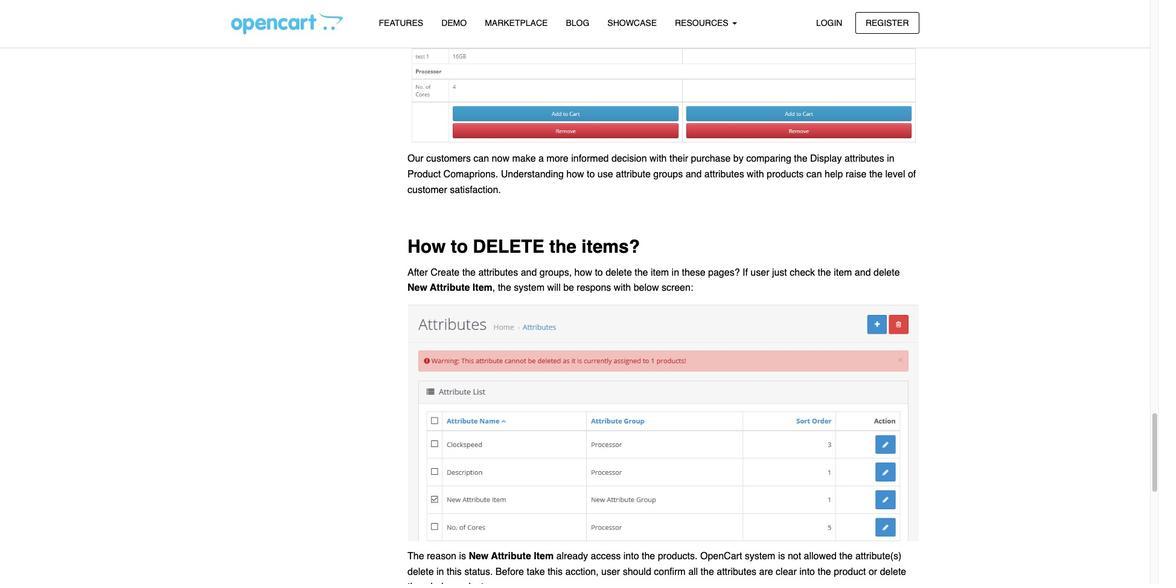 Task type: describe. For each thing, give the bounding box(es) containing it.
comparing
[[746, 154, 791, 164]]

check
[[790, 267, 815, 278]]

system inside already access into the products. opencart system is not allowed the attribute(s) delete in this status. before take this acction, user should confirm all the attributes are clear into the product or delete the whole product.
[[745, 551, 775, 562]]

login
[[816, 18, 842, 27]]

attribute inside after create the attributes and groups, how to delete the item in these pages? if user just check the item and delete new attribute item , the system will be respons with below screen:
[[430, 283, 470, 294]]

whole
[[424, 582, 449, 584]]

the up should
[[642, 551, 655, 562]]

the left whole
[[408, 582, 421, 584]]

opencart - open source shopping cart solution image
[[231, 13, 343, 34]]

0 horizontal spatial into
[[624, 551, 639, 562]]

a
[[539, 154, 544, 164]]

will
[[547, 283, 561, 294]]

user inside after create the attributes and groups, how to delete the item in these pages? if user just check the item and delete new attribute item , the system will be respons with below screen:
[[751, 267, 769, 278]]

attributes delete error image
[[408, 304, 919, 542]]

1 horizontal spatial attribute
[[491, 551, 531, 562]]

features
[[379, 18, 423, 28]]

the up the products at the right top
[[794, 154, 808, 164]]

help
[[825, 169, 843, 180]]

products.
[[658, 551, 698, 562]]

0 horizontal spatial and
[[521, 267, 537, 278]]

the right all on the bottom of page
[[701, 567, 714, 578]]

all
[[688, 567, 698, 578]]

1 vertical spatial with
[[747, 169, 764, 180]]

and inside our customers can now make a more informed decision with their purchase by comparing the display attributes in product comaprions. understanding how to use attribute groups and attributes with products can help raise the level of customer satisfaction.
[[686, 169, 702, 180]]

are
[[759, 567, 773, 578]]

access
[[591, 551, 621, 562]]

attributes down purchase
[[704, 169, 744, 180]]

in inside our customers can now make a more informed decision with their purchase by comparing the display attributes in product comaprions. understanding how to use attribute groups and attributes with products can help raise the level of customer satisfaction.
[[887, 154, 894, 164]]

0 vertical spatial can
[[474, 154, 489, 164]]

product
[[834, 567, 866, 578]]

the
[[408, 551, 424, 562]]

1 this from the left
[[447, 567, 462, 578]]

informed
[[571, 154, 609, 164]]

in inside after create the attributes and groups, how to delete the item in these pages? if user just check the item and delete new attribute item , the system will be respons with below screen:
[[672, 267, 679, 278]]

2 this from the left
[[548, 567, 563, 578]]

allowed
[[804, 551, 837, 562]]

satisfaction.
[[450, 185, 501, 195]]

use
[[598, 169, 613, 180]]

attribute(s)
[[855, 551, 902, 562]]

1 vertical spatial to
[[451, 236, 468, 257]]

the left level
[[869, 169, 883, 180]]

should
[[623, 567, 651, 578]]

attribute
[[616, 169, 651, 180]]

not
[[788, 551, 801, 562]]

our customers can now make a more informed decision with their purchase by comparing the display attributes in product comaprions. understanding how to use attribute groups and attributes with products can help raise the level of customer satisfaction.
[[408, 154, 916, 195]]

attributes inside already access into the products. opencart system is not allowed the attribute(s) delete in this status. before take this acction, user should confirm all the attributes are clear into the product or delete the whole product.
[[717, 567, 757, 578]]

groups,
[[540, 267, 572, 278]]

blog link
[[557, 13, 598, 34]]

now
[[492, 154, 510, 164]]

be
[[563, 283, 574, 294]]

create
[[431, 267, 460, 278]]

with inside after create the attributes and groups, how to delete the item in these pages? if user just check the item and delete new attribute item , the system will be respons with below screen:
[[614, 283, 631, 294]]

the right check on the top of page
[[818, 267, 831, 278]]

product.
[[452, 582, 486, 584]]

demo link
[[432, 13, 476, 34]]

resources
[[675, 18, 731, 28]]

register
[[866, 18, 909, 27]]

1 horizontal spatial into
[[799, 567, 815, 578]]

delete
[[473, 236, 544, 257]]

clear
[[776, 567, 797, 578]]

already access into the products. opencart system is not allowed the attribute(s) delete in this status. before take this acction, user should confirm all the attributes are clear into the product or delete the whole product.
[[408, 551, 906, 584]]

the up below
[[635, 267, 648, 278]]

user inside already access into the products. opencart system is not allowed the attribute(s) delete in this status. before take this acction, user should confirm all the attributes are clear into the product or delete the whole product.
[[601, 567, 620, 578]]

understanding
[[501, 169, 564, 180]]

already
[[556, 551, 588, 562]]

add attribute image
[[408, 0, 919, 144]]

customers
[[426, 154, 471, 164]]

item inside after create the attributes and groups, how to delete the item in these pages? if user just check the item and delete new attribute item , the system will be respons with below screen:
[[473, 283, 492, 294]]

attributes up "raise"
[[845, 154, 884, 164]]

1 item from the left
[[651, 267, 669, 278]]

to inside our customers can now make a more informed decision with their purchase by comparing the display attributes in product comaprions. understanding how to use attribute groups and attributes with products can help raise the level of customer satisfaction.
[[587, 169, 595, 180]]

screen:
[[662, 283, 693, 294]]

before
[[496, 567, 524, 578]]

login link
[[806, 12, 853, 34]]

how inside after create the attributes and groups, how to delete the item in these pages? if user just check the item and delete new attribute item , the system will be respons with below screen:
[[575, 267, 592, 278]]



Task type: vqa. For each thing, say whether or not it's contained in the screenshot.
your
no



Task type: locate. For each thing, give the bounding box(es) containing it.
to
[[587, 169, 595, 180], [451, 236, 468, 257], [595, 267, 603, 278]]

attribute down create
[[430, 283, 470, 294]]

raise
[[846, 169, 867, 180]]

item
[[651, 267, 669, 278], [834, 267, 852, 278]]

this right take
[[548, 567, 563, 578]]

0 vertical spatial user
[[751, 267, 769, 278]]

below
[[634, 283, 659, 294]]

0 horizontal spatial item
[[473, 283, 492, 294]]

showcase link
[[598, 13, 666, 34]]

this up 'product.'
[[447, 567, 462, 578]]

2 vertical spatial to
[[595, 267, 603, 278]]

item down delete on the top left of the page
[[473, 283, 492, 294]]

1 horizontal spatial is
[[778, 551, 785, 562]]

2 horizontal spatial in
[[887, 154, 894, 164]]

opencart
[[700, 551, 742, 562]]

after
[[408, 267, 428, 278]]

0 horizontal spatial user
[[601, 567, 620, 578]]

demo
[[441, 18, 467, 28]]

0 horizontal spatial in
[[437, 567, 444, 578]]

the reason is new attribute item
[[408, 551, 554, 562]]

0 vertical spatial in
[[887, 154, 894, 164]]

products
[[767, 169, 804, 180]]

0 horizontal spatial system
[[514, 283, 545, 294]]

into down not
[[799, 567, 815, 578]]

status.
[[464, 567, 493, 578]]

with
[[650, 154, 667, 164], [747, 169, 764, 180], [614, 283, 631, 294]]

with left below
[[614, 283, 631, 294]]

how inside our customers can now make a more informed decision with their purchase by comparing the display attributes in product comaprions. understanding how to use attribute groups and attributes with products can help raise the level of customer satisfaction.
[[566, 169, 584, 180]]

attributes down the 'opencart'
[[717, 567, 757, 578]]

can
[[474, 154, 489, 164], [806, 169, 822, 180]]

2 item from the left
[[834, 267, 852, 278]]

0 vertical spatial with
[[650, 154, 667, 164]]

1 horizontal spatial with
[[650, 154, 667, 164]]

0 horizontal spatial with
[[614, 283, 631, 294]]

2 horizontal spatial and
[[855, 267, 871, 278]]

0 horizontal spatial is
[[459, 551, 466, 562]]

user right the if
[[751, 267, 769, 278]]

the
[[794, 154, 808, 164], [869, 169, 883, 180], [549, 236, 577, 257], [462, 267, 476, 278], [635, 267, 648, 278], [818, 267, 831, 278], [498, 283, 511, 294], [642, 551, 655, 562], [839, 551, 853, 562], [701, 567, 714, 578], [818, 567, 831, 578], [408, 582, 421, 584]]

system
[[514, 283, 545, 294], [745, 551, 775, 562]]

1 vertical spatial item
[[534, 551, 554, 562]]

into
[[624, 551, 639, 562], [799, 567, 815, 578]]

2 horizontal spatial with
[[747, 169, 764, 180]]

new inside after create the attributes and groups, how to delete the item in these pages? if user just check the item and delete new attribute item , the system will be respons with below screen:
[[408, 283, 427, 294]]

1 horizontal spatial and
[[686, 169, 702, 180]]

new up status.
[[469, 551, 489, 562]]

groups
[[653, 169, 683, 180]]

system left will
[[514, 283, 545, 294]]

how up respons
[[575, 267, 592, 278]]

1 is from the left
[[459, 551, 466, 562]]

how to delete the items?
[[408, 236, 640, 257]]

customer
[[408, 185, 447, 195]]

to left use
[[587, 169, 595, 180]]

in up level
[[887, 154, 894, 164]]

or
[[869, 567, 877, 578]]

how down informed
[[566, 169, 584, 180]]

0 horizontal spatial this
[[447, 567, 462, 578]]

more
[[547, 154, 569, 164]]

1 vertical spatial new
[[469, 551, 489, 562]]

1 vertical spatial how
[[575, 267, 592, 278]]

item up take
[[534, 551, 554, 562]]

with up groups
[[650, 154, 667, 164]]

1 horizontal spatial this
[[548, 567, 563, 578]]

1 vertical spatial attribute
[[491, 551, 531, 562]]

to inside after create the attributes and groups, how to delete the item in these pages? if user just check the item and delete new attribute item , the system will be respons with below screen:
[[595, 267, 603, 278]]

the right ,
[[498, 283, 511, 294]]

can up comaprions.
[[474, 154, 489, 164]]

1 vertical spatial can
[[806, 169, 822, 180]]

1 horizontal spatial new
[[469, 551, 489, 562]]

is
[[459, 551, 466, 562], [778, 551, 785, 562]]

1 horizontal spatial item
[[834, 267, 852, 278]]

item
[[473, 283, 492, 294], [534, 551, 554, 562]]

showcase
[[608, 18, 657, 28]]

delete
[[606, 267, 632, 278], [874, 267, 900, 278], [408, 567, 434, 578], [880, 567, 906, 578]]

0 horizontal spatial can
[[474, 154, 489, 164]]

level
[[885, 169, 905, 180]]

system inside after create the attributes and groups, how to delete the item in these pages? if user just check the item and delete new attribute item , the system will be respons with below screen:
[[514, 283, 545, 294]]

0 vertical spatial to
[[587, 169, 595, 180]]

of
[[908, 169, 916, 180]]

how
[[566, 169, 584, 180], [575, 267, 592, 278]]

blog
[[566, 18, 589, 28]]

is left not
[[778, 551, 785, 562]]

1 horizontal spatial user
[[751, 267, 769, 278]]

marketplace
[[485, 18, 548, 28]]

0 horizontal spatial attribute
[[430, 283, 470, 294]]

new
[[408, 283, 427, 294], [469, 551, 489, 562]]

these
[[682, 267, 706, 278]]

2 vertical spatial with
[[614, 283, 631, 294]]

confirm
[[654, 567, 686, 578]]

their
[[670, 154, 688, 164]]

display
[[810, 154, 842, 164]]

with down comparing
[[747, 169, 764, 180]]

0 vertical spatial into
[[624, 551, 639, 562]]

1 vertical spatial system
[[745, 551, 775, 562]]

marketplace link
[[476, 13, 557, 34]]

acction,
[[565, 567, 599, 578]]

in
[[887, 154, 894, 164], [672, 267, 679, 278], [437, 567, 444, 578]]

and
[[686, 169, 702, 180], [521, 267, 537, 278], [855, 267, 871, 278]]

to up respons
[[595, 267, 603, 278]]

0 vertical spatial new
[[408, 283, 427, 294]]

to up create
[[451, 236, 468, 257]]

is inside already access into the products. opencart system is not allowed the attribute(s) delete in this status. before take this acction, user should confirm all the attributes are clear into the product or delete the whole product.
[[778, 551, 785, 562]]

1 vertical spatial user
[[601, 567, 620, 578]]

attributes inside after create the attributes and groups, how to delete the item in these pages? if user just check the item and delete new attribute item , the system will be respons with below screen:
[[478, 267, 518, 278]]

0 vertical spatial system
[[514, 283, 545, 294]]

product
[[408, 169, 441, 180]]

item up below
[[651, 267, 669, 278]]

attribute up before
[[491, 551, 531, 562]]

attributes
[[845, 154, 884, 164], [704, 169, 744, 180], [478, 267, 518, 278], [717, 567, 757, 578]]

1 vertical spatial into
[[799, 567, 815, 578]]

just
[[772, 267, 787, 278]]

how
[[408, 236, 446, 257]]

user down access
[[601, 567, 620, 578]]

take
[[527, 567, 545, 578]]

new down after
[[408, 283, 427, 294]]

in up screen: at the right
[[672, 267, 679, 278]]

purchase
[[691, 154, 731, 164]]

system up 'are' at right bottom
[[745, 551, 775, 562]]

can down display
[[806, 169, 822, 180]]

the up groups,
[[549, 236, 577, 257]]

1 horizontal spatial in
[[672, 267, 679, 278]]

1 horizontal spatial system
[[745, 551, 775, 562]]

in inside already access into the products. opencart system is not allowed the attribute(s) delete in this status. before take this acction, user should confirm all the attributes are clear into the product or delete the whole product.
[[437, 567, 444, 578]]

the down allowed
[[818, 567, 831, 578]]

after create the attributes and groups, how to delete the item in these pages? if user just check the item and delete new attribute item , the system will be respons with below screen:
[[408, 267, 900, 294]]

comaprions.
[[443, 169, 498, 180]]

2 is from the left
[[778, 551, 785, 562]]

0 horizontal spatial new
[[408, 283, 427, 294]]

this
[[447, 567, 462, 578], [548, 567, 563, 578]]

the up "product" at right
[[839, 551, 853, 562]]

attributes up ,
[[478, 267, 518, 278]]

respons
[[577, 283, 611, 294]]

0 vertical spatial how
[[566, 169, 584, 180]]

1 horizontal spatial can
[[806, 169, 822, 180]]

register link
[[855, 12, 919, 34]]

0 vertical spatial attribute
[[430, 283, 470, 294]]

in up whole
[[437, 567, 444, 578]]

the right create
[[462, 267, 476, 278]]

0 horizontal spatial item
[[651, 267, 669, 278]]

if
[[743, 267, 748, 278]]

,
[[492, 283, 495, 294]]

2 vertical spatial in
[[437, 567, 444, 578]]

is right "reason"
[[459, 551, 466, 562]]

resources link
[[666, 13, 746, 34]]

features link
[[370, 13, 432, 34]]

decision
[[612, 154, 647, 164]]

0 vertical spatial item
[[473, 283, 492, 294]]

user
[[751, 267, 769, 278], [601, 567, 620, 578]]

make
[[512, 154, 536, 164]]

item right check on the top of page
[[834, 267, 852, 278]]

our
[[408, 154, 424, 164]]

by
[[733, 154, 744, 164]]

pages?
[[708, 267, 740, 278]]

into up should
[[624, 551, 639, 562]]

reason
[[427, 551, 456, 562]]

1 vertical spatial in
[[672, 267, 679, 278]]

1 horizontal spatial item
[[534, 551, 554, 562]]

items?
[[582, 236, 640, 257]]



